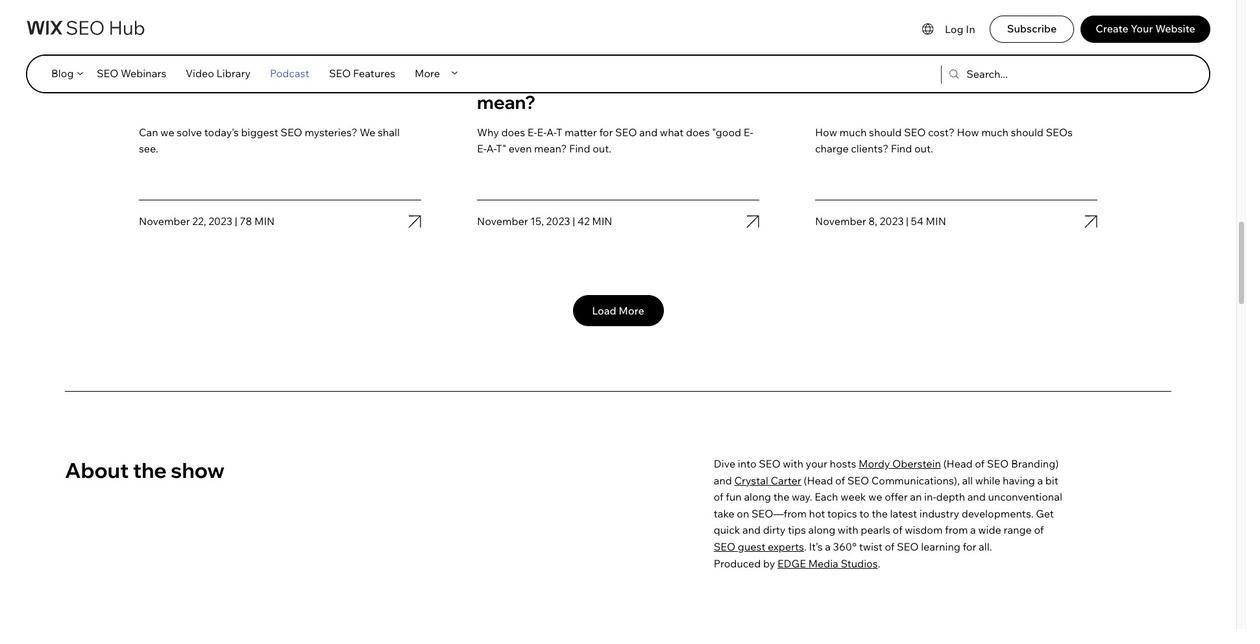 Task type: locate. For each thing, give the bounding box(es) containing it.
1 vertical spatial the
[[773, 491, 789, 504]]

much for how much should seo cost? how much should seos charge clients? find out.
[[840, 126, 867, 139]]

2023 right '15,'
[[546, 215, 570, 228]]

seo up crystal carter link
[[759, 458, 781, 471]]

2 | from the left
[[573, 215, 575, 228]]

mordy
[[859, 458, 890, 471]]

min
[[254, 215, 275, 228], [592, 215, 612, 228], [926, 215, 946, 228]]

| left 42
[[573, 215, 575, 228]]

website
[[1155, 22, 1195, 35]]

latest
[[890, 507, 917, 520]]

min for how
[[926, 215, 946, 228]]

blog
[[51, 67, 74, 80]]

podcast link
[[260, 60, 319, 86]]

how
[[815, 65, 855, 88], [815, 126, 837, 139], [957, 126, 979, 139]]

does right what
[[686, 126, 710, 139]]

2023 inside unsolved seo mysteries list item
[[208, 215, 232, 228]]

out. down t matter
[[593, 142, 611, 155]]

find right clients?
[[891, 142, 912, 155]]

8,
[[869, 215, 877, 228]]

0 horizontal spatial a-
[[486, 142, 496, 155]]

0 vertical spatial we
[[160, 126, 174, 139]]

seo left cost?
[[904, 126, 926, 139]]

3 november from the left
[[815, 215, 866, 228]]

with
[[783, 458, 803, 471], [838, 524, 858, 537]]

seo inside the can we solve today's biggest seo mysteries? we shall see.
[[281, 126, 302, 139]]

| for unsolved
[[235, 215, 237, 228]]

1 horizontal spatial more
[[619, 304, 644, 317]]

1 vertical spatial mean?
[[534, 142, 567, 155]]

e- right "good
[[744, 126, 753, 139]]

0 horizontal spatial out.
[[593, 142, 611, 155]]

november for unsolved seo mysteries
[[139, 215, 190, 228]]

0 horizontal spatial for
[[599, 126, 613, 139]]

good
[[576, 65, 623, 88]]

to
[[859, 507, 869, 520]]

each
[[815, 491, 838, 504]]

seo up while
[[987, 458, 1009, 471]]

2 horizontal spatial 2023
[[880, 215, 904, 228]]

1 vertical spatial more
[[619, 304, 644, 317]]

3 | from the left
[[906, 215, 909, 228]]

(head up all at the right bottom of page
[[943, 458, 973, 471]]

seo down quick
[[714, 541, 736, 554]]

2023 right 22,
[[208, 215, 232, 228]]

unconventional
[[988, 491, 1062, 504]]

1 horizontal spatial out.
[[914, 142, 933, 155]]

1 vertical spatial (head
[[804, 474, 833, 487]]

(head for communications),
[[804, 474, 833, 487]]

why
[[477, 126, 499, 139]]

min inside 'how much should seo cost' list item
[[926, 215, 946, 228]]

a
[[1037, 474, 1043, 487], [970, 524, 976, 537], [825, 541, 831, 554]]

should left seos
[[1011, 126, 1044, 139]]

1 vertical spatial even
[[509, 142, 532, 155]]

None search field
[[942, 60, 1099, 89]]

0 horizontal spatial does
[[529, 65, 573, 88]]

crystal carter
[[734, 474, 801, 487]]

it's
[[809, 541, 823, 554]]

(head inside (head of seo communications), all while having a bit of fun along the way. each week we offer an in-depth and unconventional take on seo—from hot topics to the latest industry developments. get quick and dirty tips along with pearls of wisdom from a wide range of seo guest experts . it's a 360° twist of seo learning for all. produced by edge media studios .
[[804, 474, 833, 487]]

2 horizontal spatial november
[[815, 215, 866, 228]]

1 vertical spatial for
[[963, 541, 976, 554]]

subscribe link
[[990, 16, 1074, 43]]

1 horizontal spatial even
[[694, 65, 737, 88]]

seo right biggest
[[281, 126, 302, 139]]

1 horizontal spatial min
[[592, 215, 612, 228]]

0 vertical spatial even
[[694, 65, 737, 88]]

how for how much should seo cost
[[815, 65, 855, 88]]

and left what
[[639, 126, 658, 139]]

| left 54
[[906, 215, 909, 228]]

(head for branding)
[[943, 458, 973, 471]]

. left it's
[[804, 541, 807, 554]]

2 vertical spatial a-
[[486, 142, 496, 155]]

2 horizontal spatial the
[[872, 507, 888, 520]]

and
[[639, 126, 658, 139], [714, 474, 732, 487], [967, 491, 986, 504], [742, 524, 761, 537]]

1 find from the left
[[569, 142, 590, 155]]

1 2023 from the left
[[208, 215, 232, 228]]

november left '15,'
[[477, 215, 528, 228]]

0 vertical spatial for
[[599, 126, 613, 139]]

0 horizontal spatial find
[[569, 142, 590, 155]]

1 horizontal spatial (head
[[943, 458, 973, 471]]

should
[[911, 65, 971, 88], [869, 126, 902, 139], [1011, 126, 1044, 139]]

mean? down what at left
[[477, 91, 535, 113]]

(head of seo branding) and
[[714, 458, 1059, 487]]

0 horizontal spatial we
[[160, 126, 174, 139]]

for
[[599, 126, 613, 139], [963, 541, 976, 554]]

(head inside (head of seo branding) and
[[943, 458, 973, 471]]

(head
[[943, 458, 973, 471], [804, 474, 833, 487]]

1 vertical spatial does
[[686, 126, 710, 139]]

november left 8,
[[815, 215, 866, 228]]

2023 for how
[[880, 215, 904, 228]]

into
[[738, 458, 756, 471]]

seo inside why does e-e-a-t matter for seo and what does "good e- e-a-t" even mean? find out.
[[615, 126, 637, 139]]

seo webinars
[[97, 67, 166, 80]]

unsolved seo mysteries list item
[[137, 0, 423, 243]]

(head down your
[[804, 474, 833, 487]]

unsolved
[[139, 65, 222, 88]]

2023
[[208, 215, 232, 228], [546, 215, 570, 228], [880, 215, 904, 228]]

1 horizontal spatial |
[[573, 215, 575, 228]]

seo left the features
[[329, 67, 351, 80]]

communications),
[[872, 474, 960, 487]]

a left bit
[[1037, 474, 1043, 487]]

list
[[39, 0, 1197, 243]]

and inside (head of seo branding) and
[[714, 474, 732, 487]]

a- inside what does good e-e-a-t even mean?
[[661, 65, 679, 88]]

0 vertical spatial does
[[529, 65, 573, 88]]

2 horizontal spatial |
[[906, 215, 909, 228]]

much for how much should seo cost
[[859, 65, 908, 88]]

an
[[910, 491, 922, 504]]

wisdom
[[905, 524, 943, 537]]

3 min from the left
[[926, 215, 946, 228]]

range
[[1004, 524, 1032, 537]]

0 horizontal spatial a
[[825, 541, 831, 554]]

seos
[[1046, 126, 1073, 139]]

today's
[[204, 126, 239, 139]]

a- up what
[[661, 65, 679, 88]]

does left good
[[529, 65, 573, 88]]

in
[[966, 23, 975, 36]]

podcast
[[270, 67, 309, 80]]

0 horizontal spatial november
[[139, 215, 190, 228]]

2023 right 8,
[[880, 215, 904, 228]]

hot
[[809, 507, 825, 520]]

| inside unsolved seo mysteries list item
[[235, 215, 237, 228]]

0 horizontal spatial should
[[869, 126, 902, 139]]

0 horizontal spatial .
[[804, 541, 807, 554]]

1 horizontal spatial does
[[686, 126, 710, 139]]

the
[[133, 458, 167, 484], [773, 491, 789, 504], [872, 507, 888, 520]]

and down dive
[[714, 474, 732, 487]]

1 horizontal spatial we
[[868, 491, 882, 504]]

even
[[694, 65, 737, 88], [509, 142, 532, 155]]

your
[[806, 458, 827, 471]]

and down all at the right bottom of page
[[967, 491, 986, 504]]

for inside (head of seo communications), all while having a bit of fun along the way. each week we offer an in-depth and unconventional take on seo—from hot topics to the latest industry developments. get quick and dirty tips along with pearls of wisdom from a wide range of seo guest experts . it's a 360° twist of seo learning for all. produced by edge media studios .
[[963, 541, 976, 554]]

min inside unsolved seo mysteries list item
[[254, 215, 275, 228]]

1 | from the left
[[235, 215, 237, 228]]

twist
[[859, 541, 883, 554]]

0 horizontal spatial even
[[509, 142, 532, 155]]

0 vertical spatial a-
[[661, 65, 679, 88]]

take
[[714, 507, 734, 520]]

out. inside how much should seo cost? how much should seos charge clients? find out.
[[914, 142, 933, 155]]

1 horizontal spatial for
[[963, 541, 976, 554]]

create your website
[[1096, 22, 1195, 35]]

by
[[763, 557, 775, 570]]

1 horizontal spatial with
[[838, 524, 858, 537]]

november inside unsolved seo mysteries list item
[[139, 215, 190, 228]]

for left the all.
[[963, 541, 976, 554]]

all
[[962, 474, 973, 487]]

with up 360°
[[838, 524, 858, 537]]

seo webinars link
[[87, 60, 176, 86]]

1 vertical spatial along
[[808, 524, 835, 537]]

.
[[804, 541, 807, 554], [878, 557, 880, 570]]

how much should seo cost list item
[[813, 0, 1099, 243]]

why does e-e-a-t matter for seo and what does "good e- e-a-t" even mean? find out.
[[477, 126, 753, 155]]

features
[[353, 67, 395, 80]]

more right 'load' at the left of page
[[619, 304, 644, 317]]

the up seo—from
[[773, 491, 789, 504]]

of up while
[[975, 458, 985, 471]]

november left 22,
[[139, 215, 190, 228]]

1 horizontal spatial a-
[[547, 126, 556, 139]]

find down t matter
[[569, 142, 590, 155]]

min right 78
[[254, 215, 275, 228]]

1 horizontal spatial along
[[808, 524, 835, 537]]

of left fun
[[714, 491, 723, 504]]

crystal
[[734, 474, 768, 487]]

0 horizontal spatial min
[[254, 215, 275, 228]]

2 november from the left
[[477, 215, 528, 228]]

| inside what does good e-e-a-t even mean? list item
[[573, 215, 575, 228]]

of down get
[[1034, 524, 1044, 537]]

crystal carter link
[[734, 474, 801, 487]]

video library
[[186, 67, 251, 80]]

for right t matter
[[599, 126, 613, 139]]

0 horizontal spatial along
[[744, 491, 771, 504]]

along down hot
[[808, 524, 835, 537]]

does
[[529, 65, 573, 88], [686, 126, 710, 139]]

should up clients?
[[869, 126, 902, 139]]

along
[[744, 491, 771, 504], [808, 524, 835, 537]]

| left 78
[[235, 215, 237, 228]]

"good
[[712, 126, 741, 139]]

min right 54
[[926, 215, 946, 228]]

more right the features
[[415, 67, 440, 80]]

1 horizontal spatial a
[[970, 524, 976, 537]]

1 horizontal spatial november
[[477, 215, 528, 228]]

min right 42
[[592, 215, 612, 228]]

1 vertical spatial with
[[838, 524, 858, 537]]

library
[[216, 67, 251, 80]]

should for cost?
[[869, 126, 902, 139]]

1 horizontal spatial .
[[878, 557, 880, 570]]

even inside what does good e-e-a-t even mean?
[[694, 65, 737, 88]]

0 horizontal spatial with
[[783, 458, 803, 471]]

and up guest
[[742, 524, 761, 537]]

mean? inside why does e-e-a-t matter for seo and what does "good e- e-a-t" even mean? find out.
[[534, 142, 567, 155]]

1 november from the left
[[139, 215, 190, 228]]

with inside (head of seo communications), all while having a bit of fun along the way. each week we offer an in-depth and unconventional take on seo—from hot topics to the latest industry developments. get quick and dirty tips along with pearls of wisdom from a wide range of seo guest experts . it's a 360° twist of seo learning for all. produced by edge media studios .
[[838, 524, 858, 537]]

54
[[911, 215, 924, 228]]

3 2023 from the left
[[880, 215, 904, 228]]

0 vertical spatial along
[[744, 491, 771, 504]]

1 horizontal spatial find
[[891, 142, 912, 155]]

create
[[1096, 22, 1128, 35]]

bit
[[1045, 474, 1058, 487]]

2 out. from the left
[[914, 142, 933, 155]]

we right the can in the top of the page
[[160, 126, 174, 139]]

1 vertical spatial we
[[868, 491, 882, 504]]

0 vertical spatial with
[[783, 458, 803, 471]]

november 22, 2023 | 78 min
[[139, 215, 275, 228]]

2 min from the left
[[592, 215, 612, 228]]

2 2023 from the left
[[546, 215, 570, 228]]

0 horizontal spatial (head
[[804, 474, 833, 487]]

| inside 'how much should seo cost' list item
[[906, 215, 909, 228]]

2 horizontal spatial min
[[926, 215, 946, 228]]

a right it's
[[825, 541, 831, 554]]

more
[[415, 67, 440, 80], [619, 304, 644, 317]]

2 horizontal spatial a-
[[661, 65, 679, 88]]

about the show
[[65, 458, 225, 484]]

0 vertical spatial more
[[415, 67, 440, 80]]

seo down wisdom
[[897, 541, 919, 554]]

1 out. from the left
[[593, 142, 611, 155]]

22,
[[192, 215, 206, 228]]

we up to
[[868, 491, 882, 504]]

out. down cost?
[[914, 142, 933, 155]]

even right t
[[694, 65, 737, 88]]

a- right does e-
[[547, 126, 556, 139]]

even down does e-
[[509, 142, 532, 155]]

1 horizontal spatial 2023
[[546, 215, 570, 228]]

2 vertical spatial the
[[872, 507, 888, 520]]

does inside why does e-e-a-t matter for seo and what does "good e- e-a-t" even mean? find out.
[[686, 126, 710, 139]]

| for how
[[906, 215, 909, 228]]

and inside why does e-e-a-t matter for seo and what does "good e- e-a-t" even mean? find out.
[[639, 126, 658, 139]]

even inside why does e-e-a-t matter for seo and what does "good e- e-a-t" even mean? find out.
[[509, 142, 532, 155]]

0 horizontal spatial 2023
[[208, 215, 232, 228]]

seo left what
[[615, 126, 637, 139]]

1 min from the left
[[254, 215, 275, 228]]

a right 'from'
[[970, 524, 976, 537]]

out. inside why does e-e-a-t matter for seo and what does "good e- e-a-t" even mean? find out.
[[593, 142, 611, 155]]

0 vertical spatial mean?
[[477, 91, 535, 113]]

a- down the why
[[486, 142, 496, 155]]

the right to
[[872, 507, 888, 520]]

load more button
[[573, 295, 664, 326]]

along down crystal
[[744, 491, 771, 504]]

create your website link
[[1081, 16, 1210, 43]]

can we solve today's biggest seo mysteries? we shall see.
[[139, 126, 400, 155]]

of right the twist
[[885, 541, 895, 554]]

1 horizontal spatial the
[[773, 491, 789, 504]]

. down the twist
[[878, 557, 880, 570]]

e- left t
[[644, 65, 661, 88]]

mordy oberstein link
[[859, 458, 941, 471]]

in-
[[924, 491, 936, 504]]

mean? down t matter
[[534, 142, 567, 155]]

november inside 'how much should seo cost' list item
[[815, 215, 866, 228]]

experts
[[768, 541, 804, 554]]

of
[[975, 458, 985, 471], [835, 474, 845, 487], [714, 491, 723, 504], [893, 524, 903, 537], [1034, 524, 1044, 537], [885, 541, 895, 554]]

the left show
[[133, 458, 167, 484]]

november inside what does good e-e-a-t even mean? list item
[[477, 215, 528, 228]]

of inside (head of seo branding) and
[[975, 458, 985, 471]]

0 vertical spatial (head
[[943, 458, 973, 471]]

2 find from the left
[[891, 142, 912, 155]]

0 vertical spatial the
[[133, 458, 167, 484]]

with up carter
[[783, 458, 803, 471]]

should down log
[[911, 65, 971, 88]]

0 vertical spatial a
[[1037, 474, 1043, 487]]

2023 inside 'how much should seo cost' list item
[[880, 215, 904, 228]]

2 vertical spatial a
[[825, 541, 831, 554]]

find inside why does e-e-a-t matter for seo and what does "good e- e-a-t" even mean? find out.
[[569, 142, 590, 155]]

mysteries
[[269, 65, 356, 88]]

0 horizontal spatial |
[[235, 215, 237, 228]]

1 horizontal spatial should
[[911, 65, 971, 88]]



Task type: describe. For each thing, give the bounding box(es) containing it.
should for cost
[[911, 65, 971, 88]]

42
[[577, 215, 590, 228]]

0 horizontal spatial more
[[415, 67, 440, 80]]

tips
[[788, 524, 806, 537]]

log in
[[945, 23, 975, 36]]

load more
[[592, 304, 644, 317]]

hosts
[[830, 458, 856, 471]]

we inside the can we solve today's biggest seo mysteries? we shall see.
[[160, 126, 174, 139]]

studios
[[841, 557, 878, 570]]

cost
[[1017, 65, 1056, 88]]

see.
[[139, 142, 158, 155]]

what does good e-e-a-t even mean?
[[477, 65, 737, 113]]

what
[[477, 65, 525, 88]]

t matter
[[556, 126, 597, 139]]

seo left cost
[[974, 65, 1014, 88]]

produced
[[714, 557, 761, 570]]

topics
[[827, 507, 857, 520]]

mean? inside what does good e-e-a-t even mean?
[[477, 91, 535, 113]]

november 8, 2023 | 54 min
[[815, 215, 946, 228]]

0 vertical spatial .
[[804, 541, 807, 554]]

log
[[945, 23, 964, 36]]

seo inside how much should seo cost? how much should seos charge clients? find out.
[[904, 126, 926, 139]]

list containing unsolved seo mysteries
[[39, 0, 1197, 243]]

2023 for unsolved
[[208, 215, 232, 228]]

offer
[[885, 491, 908, 504]]

seo guest experts link
[[714, 541, 804, 554]]

video library link
[[176, 60, 260, 86]]

dive
[[714, 458, 735, 471]]

wide
[[978, 524, 1001, 537]]

november 15, 2023 | 42 min
[[477, 215, 612, 228]]

min for unsolved
[[254, 215, 275, 228]]

solve
[[177, 126, 202, 139]]

on
[[737, 507, 749, 520]]

having
[[1003, 474, 1035, 487]]

of down 'latest'
[[893, 524, 903, 537]]

from
[[945, 524, 968, 537]]

seo features link
[[319, 60, 405, 86]]

Search... search field
[[967, 60, 1072, 89]]

edge media studios link
[[777, 557, 878, 570]]

edge
[[777, 557, 806, 570]]

industry
[[919, 507, 959, 520]]

seo left webinars
[[97, 67, 118, 80]]

78
[[240, 215, 252, 228]]

e- left t matter
[[537, 126, 547, 139]]

2023 inside what does good e-e-a-t even mean? list item
[[546, 215, 570, 228]]

november for how much should seo cost
[[815, 215, 866, 228]]

how much should seo cost? how much should seos charge clients? find out.
[[815, 126, 1073, 155]]

how for how much should seo cost? how much should seos charge clients? find out.
[[815, 126, 837, 139]]

0 horizontal spatial the
[[133, 458, 167, 484]]

branding)
[[1011, 458, 1059, 471]]

we inside (head of seo communications), all while having a bit of fun along the way. each week we offer an in-depth and unconventional take on seo—from hot topics to the latest industry developments. get quick and dirty tips along with pearls of wisdom from a wide range of seo guest experts . it's a 360° twist of seo learning for all. produced by edge media studios .
[[868, 491, 882, 504]]

t
[[679, 65, 690, 88]]

we
[[360, 126, 375, 139]]

oberstein
[[892, 458, 941, 471]]

2 horizontal spatial a
[[1037, 474, 1043, 487]]

2 horizontal spatial should
[[1011, 126, 1044, 139]]

shall
[[378, 126, 400, 139]]

developments.
[[962, 507, 1034, 520]]

week
[[841, 491, 866, 504]]

dirty
[[763, 524, 786, 537]]

min inside what does good e-e-a-t even mean? list item
[[592, 215, 612, 228]]

of down hosts
[[835, 474, 845, 487]]

charge
[[815, 142, 849, 155]]

way.
[[792, 491, 812, 504]]

does e-
[[501, 126, 537, 139]]

guest
[[738, 541, 765, 554]]

about
[[65, 458, 129, 484]]

can
[[139, 126, 158, 139]]

cost?
[[928, 126, 955, 139]]

while
[[975, 474, 1000, 487]]

seo up week
[[847, 474, 869, 487]]

mysteries?
[[305, 126, 357, 139]]

(head of seo communications), all while having a bit of fun along the way. each week we offer an in-depth and unconventional take on seo—from hot topics to the latest industry developments. get quick and dirty tips along with pearls of wisdom from a wide range of seo guest experts . it's a 360° twist of seo learning for all. produced by edge media studios .
[[714, 474, 1062, 570]]

log in link
[[945, 16, 983, 42]]

media
[[808, 557, 838, 570]]

for inside why does e-e-a-t matter for seo and what does "good e- e-a-t" even mean? find out.
[[599, 126, 613, 139]]

video
[[186, 67, 214, 80]]

seo left podcast
[[226, 65, 265, 88]]

what
[[660, 126, 684, 139]]

pearls
[[861, 524, 890, 537]]

63
[[180, 29, 193, 42]]

360°
[[833, 541, 857, 554]]

what does good e-e-a-t even mean? list item
[[475, 0, 761, 243]]

get
[[1036, 507, 1054, 520]]

your
[[1131, 22, 1153, 35]]

e- right good
[[627, 65, 644, 88]]

1 vertical spatial a-
[[547, 126, 556, 139]]

dive into seo with your hosts mordy oberstein
[[714, 458, 941, 471]]

1 vertical spatial a
[[970, 524, 976, 537]]

show
[[171, 458, 225, 484]]

seo—from
[[752, 507, 807, 520]]

quick
[[714, 524, 740, 537]]

1 vertical spatial .
[[878, 557, 880, 570]]

episode
[[139, 29, 178, 42]]

subscribe
[[1007, 22, 1057, 35]]

seo inside (head of seo branding) and
[[987, 458, 1009, 471]]

more inside button
[[619, 304, 644, 317]]

carter
[[771, 474, 801, 487]]

t"
[[496, 142, 506, 155]]

does inside what does good e-e-a-t even mean?
[[529, 65, 573, 88]]

15,
[[530, 215, 544, 228]]

find inside how much should seo cost? how much should seos charge clients? find out.
[[891, 142, 912, 155]]

e- down the why
[[477, 142, 486, 155]]

episode 63
[[139, 29, 193, 42]]



Task type: vqa. For each thing, say whether or not it's contained in the screenshot.
"hosts"
yes



